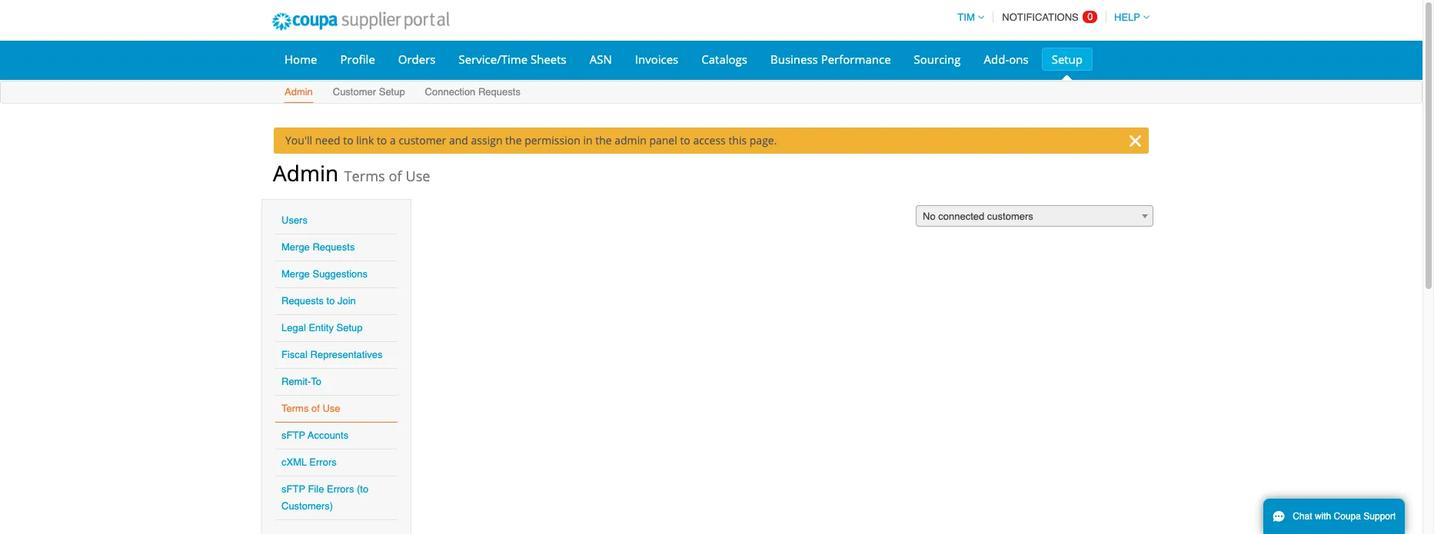 Task type: locate. For each thing, give the bounding box(es) containing it.
0 horizontal spatial of
[[311, 403, 320, 414]]

connection requests link
[[424, 83, 521, 103]]

legal
[[281, 322, 306, 334]]

of down a at the left top of page
[[389, 167, 402, 185]]

to left join
[[326, 295, 335, 307]]

panel
[[649, 133, 677, 148]]

sftp accounts
[[281, 430, 348, 441]]

invoices link
[[625, 48, 688, 71]]

sftp for sftp accounts
[[281, 430, 305, 441]]

0 vertical spatial requests
[[478, 86, 520, 98]]

2 the from the left
[[595, 133, 612, 148]]

catalogs link
[[692, 48, 757, 71]]

admin terms of use
[[273, 158, 430, 188]]

in
[[583, 133, 593, 148]]

merge down merge requests
[[281, 268, 310, 280]]

requests up legal
[[281, 295, 324, 307]]

sftp file errors (to customers) link
[[281, 484, 368, 512]]

1 horizontal spatial use
[[406, 167, 430, 185]]

connected
[[938, 211, 984, 222]]

the right assign
[[505, 133, 522, 148]]

sftp inside sftp file errors (to customers)
[[281, 484, 305, 495]]

catalogs
[[701, 52, 747, 67]]

admin down home link
[[285, 86, 313, 98]]

coupa
[[1334, 511, 1361, 522]]

admin inside admin link
[[285, 86, 313, 98]]

1 horizontal spatial terms
[[344, 167, 385, 185]]

No connected customers field
[[916, 205, 1153, 228]]

requests for connection requests
[[478, 86, 520, 98]]

remit-to
[[281, 376, 321, 388]]

1 sftp from the top
[[281, 430, 305, 441]]

to
[[343, 133, 353, 148], [377, 133, 387, 148], [680, 133, 690, 148], [326, 295, 335, 307]]

requests inside connection requests link
[[478, 86, 520, 98]]

use down the customer
[[406, 167, 430, 185]]

merge suggestions
[[281, 268, 368, 280]]

terms down the link
[[344, 167, 385, 185]]

orders link
[[388, 48, 446, 71]]

join
[[338, 295, 356, 307]]

setup
[[1052, 52, 1083, 67], [379, 86, 405, 98], [336, 322, 363, 334]]

requests to join
[[281, 295, 356, 307]]

use up accounts
[[323, 403, 340, 414]]

fiscal representatives
[[281, 349, 383, 361]]

chat with coupa support
[[1293, 511, 1396, 522]]

1 vertical spatial errors
[[327, 484, 354, 495]]

of
[[389, 167, 402, 185], [311, 403, 320, 414]]

orders
[[398, 52, 436, 67]]

1 vertical spatial use
[[323, 403, 340, 414]]

requests
[[478, 86, 520, 98], [313, 241, 355, 253], [281, 295, 324, 307]]

1 horizontal spatial setup
[[379, 86, 405, 98]]

0 vertical spatial admin
[[285, 86, 313, 98]]

1 horizontal spatial of
[[389, 167, 402, 185]]

setup link
[[1042, 48, 1093, 71]]

help
[[1114, 12, 1140, 23]]

sftp accounts link
[[281, 430, 348, 441]]

sftp
[[281, 430, 305, 441], [281, 484, 305, 495]]

0 horizontal spatial the
[[505, 133, 522, 148]]

0 vertical spatial use
[[406, 167, 430, 185]]

need
[[315, 133, 340, 148]]

permission
[[525, 133, 580, 148]]

requests up suggestions
[[313, 241, 355, 253]]

no connected customers
[[923, 211, 1033, 222]]

sftp up "customers)"
[[281, 484, 305, 495]]

the right in
[[595, 133, 612, 148]]

2 merge from the top
[[281, 268, 310, 280]]

requests down service/time
[[478, 86, 520, 98]]

1 vertical spatial of
[[311, 403, 320, 414]]

the
[[505, 133, 522, 148], [595, 133, 612, 148]]

terms down the remit-
[[281, 403, 309, 414]]

terms of use
[[281, 403, 340, 414]]

1 vertical spatial setup
[[379, 86, 405, 98]]

1 vertical spatial admin
[[273, 158, 338, 188]]

1 vertical spatial requests
[[313, 241, 355, 253]]

coupa supplier portal image
[[261, 2, 460, 41]]

business
[[770, 52, 818, 67]]

admin for admin terms of use
[[273, 158, 338, 188]]

sftp up cxml at the bottom of the page
[[281, 430, 305, 441]]

errors down accounts
[[309, 457, 337, 468]]

to right panel
[[680, 133, 690, 148]]

setup down join
[[336, 322, 363, 334]]

0 vertical spatial terms
[[344, 167, 385, 185]]

2 sftp from the top
[[281, 484, 305, 495]]

1 vertical spatial sftp
[[281, 484, 305, 495]]

merge
[[281, 241, 310, 253], [281, 268, 310, 280]]

fiscal representatives link
[[281, 349, 383, 361]]

representatives
[[310, 349, 383, 361]]

remit-to link
[[281, 376, 321, 388]]

profile
[[340, 52, 375, 67]]

admin down you'll
[[273, 158, 338, 188]]

2 vertical spatial requests
[[281, 295, 324, 307]]

no
[[923, 211, 936, 222]]

2 vertical spatial setup
[[336, 322, 363, 334]]

and
[[449, 133, 468, 148]]

profile link
[[330, 48, 385, 71]]

invoices
[[635, 52, 678, 67]]

0 vertical spatial of
[[389, 167, 402, 185]]

0 vertical spatial setup
[[1052, 52, 1083, 67]]

sheets
[[531, 52, 567, 67]]

of down to
[[311, 403, 320, 414]]

cxml
[[281, 457, 307, 468]]

1 the from the left
[[505, 133, 522, 148]]

1 horizontal spatial the
[[595, 133, 612, 148]]

you'll need to link to a customer and assign the permission in the admin panel to access this page.
[[285, 133, 777, 148]]

performance
[[821, 52, 891, 67]]

notifications 0
[[1002, 11, 1093, 23]]

customer
[[399, 133, 446, 148]]

0 vertical spatial merge
[[281, 241, 310, 253]]

errors left (to
[[327, 484, 354, 495]]

users link
[[281, 215, 308, 226]]

merge down the users link
[[281, 241, 310, 253]]

terms of use link
[[281, 403, 340, 414]]

0 horizontal spatial terms
[[281, 403, 309, 414]]

ons
[[1009, 52, 1029, 67]]

admin for admin
[[285, 86, 313, 98]]

setup down the notifications 0
[[1052, 52, 1083, 67]]

setup right customer on the left top
[[379, 86, 405, 98]]

1 merge from the top
[[281, 241, 310, 253]]

0 vertical spatial sftp
[[281, 430, 305, 441]]

1 vertical spatial merge
[[281, 268, 310, 280]]

navigation
[[951, 2, 1150, 32]]

suggestions
[[313, 268, 368, 280]]

with
[[1315, 511, 1331, 522]]

requests to join link
[[281, 295, 356, 307]]

use
[[406, 167, 430, 185], [323, 403, 340, 414]]



Task type: vqa. For each thing, say whether or not it's contained in the screenshot.
panel
yes



Task type: describe. For each thing, give the bounding box(es) containing it.
assign
[[471, 133, 502, 148]]

access
[[693, 133, 726, 148]]

No connected customers text field
[[917, 206, 1153, 228]]

asn link
[[580, 48, 622, 71]]

chat
[[1293, 511, 1312, 522]]

to left a at the left top of page
[[377, 133, 387, 148]]

terms inside admin terms of use
[[344, 167, 385, 185]]

add-ons
[[984, 52, 1029, 67]]

connection requests
[[425, 86, 520, 98]]

customer
[[333, 86, 376, 98]]

sourcing
[[914, 52, 961, 67]]

errors inside sftp file errors (to customers)
[[327, 484, 354, 495]]

business performance
[[770, 52, 891, 67]]

support
[[1364, 511, 1396, 522]]

0 horizontal spatial use
[[323, 403, 340, 414]]

cxml errors
[[281, 457, 337, 468]]

admin link
[[284, 83, 314, 103]]

service/time sheets
[[459, 52, 567, 67]]

this
[[728, 133, 747, 148]]

home
[[285, 52, 317, 67]]

(to
[[357, 484, 368, 495]]

page.
[[750, 133, 777, 148]]

accounts
[[308, 430, 348, 441]]

merge requests
[[281, 241, 355, 253]]

0
[[1088, 11, 1093, 22]]

fiscal
[[281, 349, 308, 361]]

merge suggestions link
[[281, 268, 368, 280]]

tim link
[[951, 12, 984, 23]]

admin
[[615, 133, 647, 148]]

users
[[281, 215, 308, 226]]

entity
[[309, 322, 334, 334]]

requests for merge requests
[[313, 241, 355, 253]]

0 horizontal spatial setup
[[336, 322, 363, 334]]

you'll
[[285, 133, 312, 148]]

sourcing link
[[904, 48, 971, 71]]

asn
[[590, 52, 612, 67]]

2 horizontal spatial setup
[[1052, 52, 1083, 67]]

add-
[[984, 52, 1009, 67]]

help link
[[1107, 12, 1150, 23]]

of inside admin terms of use
[[389, 167, 402, 185]]

sftp file errors (to customers)
[[281, 484, 368, 512]]

service/time
[[459, 52, 528, 67]]

customer setup link
[[332, 83, 406, 103]]

connection
[[425, 86, 475, 98]]

customers
[[987, 211, 1033, 222]]

1 vertical spatial terms
[[281, 403, 309, 414]]

home link
[[275, 48, 327, 71]]

service/time sheets link
[[449, 48, 577, 71]]

file
[[308, 484, 324, 495]]

sftp for sftp file errors (to customers)
[[281, 484, 305, 495]]

cxml errors link
[[281, 457, 337, 468]]

legal entity setup link
[[281, 322, 363, 334]]

notifications
[[1002, 12, 1079, 23]]

business performance link
[[760, 48, 901, 71]]

customers)
[[281, 501, 333, 512]]

0 vertical spatial errors
[[309, 457, 337, 468]]

add-ons link
[[974, 48, 1039, 71]]

use inside admin terms of use
[[406, 167, 430, 185]]

customer setup
[[333, 86, 405, 98]]

tim
[[958, 12, 975, 23]]

merge for merge suggestions
[[281, 268, 310, 280]]

chat with coupa support button
[[1263, 499, 1405, 534]]

remit-
[[281, 376, 311, 388]]

merge requests link
[[281, 241, 355, 253]]

to left the link
[[343, 133, 353, 148]]

to
[[311, 376, 321, 388]]

navigation containing notifications 0
[[951, 2, 1150, 32]]

a
[[390, 133, 396, 148]]

link
[[356, 133, 374, 148]]

merge for merge requests
[[281, 241, 310, 253]]

legal entity setup
[[281, 322, 363, 334]]



